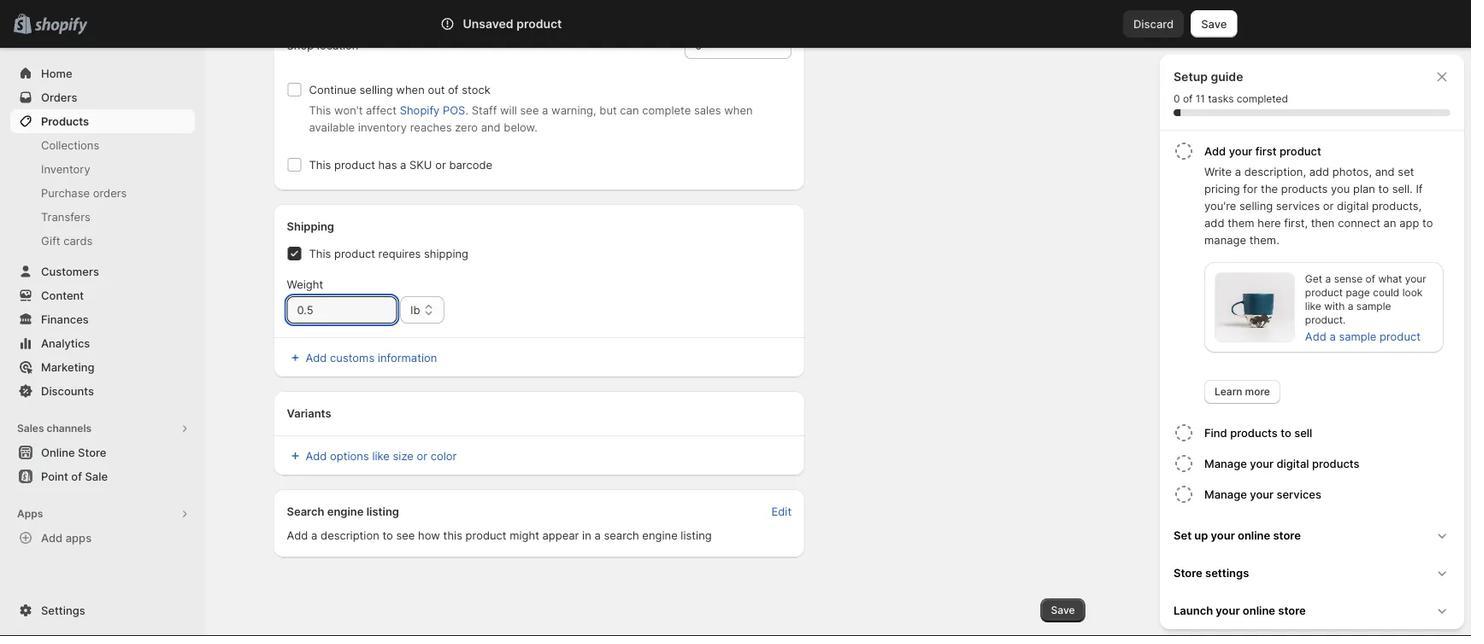 Task type: describe. For each thing, give the bounding box(es) containing it.
orders
[[93, 186, 127, 200]]

settings
[[41, 604, 85, 618]]

digital inside write a description, add photos, and set pricing for the products you plan to sell. if you're selling services or digital products, add them here first, then connect an app to manage them.
[[1337, 199, 1369, 212]]

discard
[[1134, 17, 1174, 30]]

0 horizontal spatial engine
[[327, 505, 364, 519]]

manage for manage your services
[[1205, 488, 1247, 501]]

tasks
[[1208, 93, 1234, 105]]

won't
[[334, 103, 363, 117]]

online inside button
[[1243, 604, 1276, 618]]

1 vertical spatial products
[[1230, 427, 1278, 440]]

point of sale button
[[0, 465, 205, 489]]

content link
[[10, 284, 195, 308]]

analytics
[[41, 337, 90, 350]]

setup
[[1174, 70, 1208, 84]]

like inside 'get a sense of what your product page could look like with a sample product. add a sample product'
[[1305, 301, 1322, 313]]

home link
[[10, 62, 195, 85]]

learn more link
[[1205, 380, 1281, 404]]

0 horizontal spatial listing
[[367, 505, 399, 519]]

purchase
[[41, 186, 90, 200]]

launch your online store
[[1174, 604, 1306, 618]]

point
[[41, 470, 68, 483]]

collections
[[41, 139, 99, 152]]

shopify pos link
[[400, 103, 465, 117]]

what
[[1379, 273, 1403, 286]]

manage your services
[[1205, 488, 1322, 501]]

this product requires shipping
[[309, 247, 469, 260]]

add for information
[[306, 351, 327, 365]]

0 vertical spatial selling
[[360, 83, 393, 96]]

find
[[1205, 427, 1228, 440]]

add for description
[[287, 529, 308, 542]]

size
[[393, 450, 414, 463]]

Weight text field
[[287, 297, 397, 324]]

first,
[[1284, 216, 1308, 230]]

for
[[1243, 182, 1258, 195]]

1 horizontal spatial save button
[[1191, 10, 1238, 38]]

finances link
[[10, 308, 195, 332]]

mark add your first product as done image
[[1174, 141, 1194, 162]]

can
[[620, 103, 639, 117]]

save for bottom save button
[[1051, 605, 1075, 617]]

add a sample product button
[[1295, 325, 1431, 349]]

0 vertical spatial or
[[435, 158, 446, 171]]

manage your digital products
[[1205, 457, 1360, 471]]

products,
[[1372, 199, 1422, 212]]

to right app
[[1423, 216, 1433, 230]]

transfers
[[41, 210, 90, 224]]

0 vertical spatial sample
[[1357, 301, 1391, 313]]

connect
[[1338, 216, 1381, 230]]

online
[[41, 446, 75, 460]]

pricing
[[1205, 182, 1240, 195]]

1 horizontal spatial add
[[1310, 165, 1330, 178]]

sell.
[[1392, 182, 1413, 195]]

cards
[[63, 234, 93, 248]]

manage for manage your digital products
[[1205, 457, 1247, 471]]

point of sale link
[[10, 465, 195, 489]]

edit button
[[761, 500, 802, 524]]

to right description
[[383, 529, 393, 542]]

them
[[1228, 216, 1255, 230]]

this for this product requires shipping
[[309, 247, 331, 260]]

set up your online store
[[1174, 529, 1301, 542]]

continue selling when out of stock
[[309, 83, 491, 96]]

store settings
[[1174, 567, 1249, 580]]

. staff will see a warning, but can complete sales when available inventory reaches zero and below.
[[309, 103, 753, 134]]

gift cards
[[41, 234, 93, 248]]

your for manage your services
[[1250, 488, 1274, 501]]

products inside write a description, add photos, and set pricing for the products you plan to sell. if you're selling services or digital products, add them here first, then connect an app to manage them.
[[1281, 182, 1328, 195]]

a down product.
[[1330, 330, 1336, 343]]

mark manage your digital products as done image
[[1174, 454, 1194, 475]]

them.
[[1250, 233, 1280, 247]]

a left description
[[311, 529, 318, 542]]

product down get
[[1305, 287, 1343, 299]]

location
[[317, 38, 359, 52]]

gift
[[41, 234, 60, 248]]

write
[[1205, 165, 1232, 178]]

options
[[330, 450, 369, 463]]

add your first product element
[[1170, 163, 1458, 404]]

has
[[378, 158, 397, 171]]

search for search engine listing
[[287, 505, 324, 519]]

inventory
[[358, 121, 407, 134]]

analytics link
[[10, 332, 195, 356]]

product right unsaved in the left top of the page
[[517, 17, 562, 31]]

add for first
[[1205, 144, 1226, 158]]

and inside write a description, add photos, and set pricing for the products you plan to sell. if you're selling services or digital products, add them here first, then connect an app to manage them.
[[1375, 165, 1395, 178]]

a right get
[[1326, 273, 1331, 286]]

will
[[500, 103, 517, 117]]

might
[[510, 529, 539, 542]]

search for search
[[516, 17, 552, 30]]

description
[[321, 529, 379, 542]]

search button
[[488, 10, 984, 38]]

get a sense of what your product page could look like with a sample product. add a sample product
[[1305, 273, 1427, 343]]

add your first product button
[[1205, 136, 1458, 163]]

content
[[41, 289, 84, 302]]

like inside button
[[372, 450, 390, 463]]

set up your online store button
[[1167, 517, 1458, 555]]

sell
[[1295, 427, 1313, 440]]

a right 'has'
[[400, 158, 406, 171]]

see inside . staff will see a warning, but can complete sales when available inventory reaches zero and below.
[[520, 103, 539, 117]]

affect
[[366, 103, 397, 117]]

launch your online store button
[[1167, 593, 1458, 630]]

point of sale
[[41, 470, 108, 483]]

launch
[[1174, 604, 1213, 618]]

and inside . staff will see a warning, but can complete sales when available inventory reaches zero and below.
[[481, 121, 501, 134]]

finances
[[41, 313, 89, 326]]

continue
[[309, 83, 356, 96]]

settings
[[1206, 567, 1249, 580]]

digital inside manage your digital products button
[[1277, 457, 1309, 471]]

online store button
[[0, 441, 205, 465]]

discard button
[[1123, 10, 1184, 38]]

look
[[1403, 287, 1423, 299]]

information
[[378, 351, 437, 365]]



Task type: locate. For each thing, give the bounding box(es) containing it.
variants
[[287, 407, 331, 420]]

to left sell.
[[1379, 182, 1389, 195]]

store settings button
[[1167, 555, 1458, 593]]

0 vertical spatial search
[[516, 17, 552, 30]]

when up shopify
[[396, 83, 425, 96]]

1 horizontal spatial engine
[[642, 529, 678, 542]]

.
[[465, 103, 469, 117]]

sales
[[17, 423, 44, 435]]

a right in
[[595, 529, 601, 542]]

listing up description
[[367, 505, 399, 519]]

store down store settings button
[[1278, 604, 1306, 618]]

of right 0 on the top right
[[1183, 93, 1193, 105]]

orders link
[[10, 85, 195, 109]]

search right unsaved in the left top of the page
[[516, 17, 552, 30]]

digital down sell
[[1277, 457, 1309, 471]]

of inside 'get a sense of what your product page could look like with a sample product. add a sample product'
[[1366, 273, 1376, 286]]

like up product.
[[1305, 301, 1322, 313]]

selling up affect
[[360, 83, 393, 96]]

save for rightmost save button
[[1201, 17, 1227, 30]]

11
[[1196, 93, 1205, 105]]

2 manage from the top
[[1205, 488, 1247, 501]]

store up launch
[[1174, 567, 1203, 580]]

1 horizontal spatial save
[[1201, 17, 1227, 30]]

sense
[[1334, 273, 1363, 286]]

1 vertical spatial manage
[[1205, 488, 1247, 501]]

out
[[428, 83, 445, 96]]

in
[[582, 529, 591, 542]]

2 vertical spatial products
[[1312, 457, 1360, 471]]

pos
[[443, 103, 465, 117]]

manage inside manage your services 'button'
[[1205, 488, 1247, 501]]

0 vertical spatial this
[[309, 103, 331, 117]]

your left first
[[1229, 144, 1253, 158]]

or right size
[[417, 450, 428, 463]]

guide
[[1211, 70, 1244, 84]]

of right the out
[[448, 83, 459, 96]]

your
[[1229, 144, 1253, 158], [1405, 273, 1427, 286], [1250, 457, 1274, 471], [1250, 488, 1274, 501], [1211, 529, 1235, 542], [1216, 604, 1240, 618]]

add up write on the right of page
[[1205, 144, 1226, 158]]

0 vertical spatial manage
[[1205, 457, 1247, 471]]

your inside 'get a sense of what your product page could look like with a sample product. add a sample product'
[[1405, 273, 1427, 286]]

apps button
[[10, 503, 195, 527]]

2 this from the top
[[309, 158, 331, 171]]

0 horizontal spatial selling
[[360, 83, 393, 96]]

add down add your first product button
[[1310, 165, 1330, 178]]

manage
[[1205, 457, 1247, 471], [1205, 488, 1247, 501]]

selling down for
[[1240, 199, 1273, 212]]

store up sale
[[78, 446, 106, 460]]

sku
[[410, 158, 432, 171]]

this for this won't affect shopify pos
[[309, 103, 331, 117]]

sales
[[694, 103, 721, 117]]

add down you're
[[1205, 216, 1225, 230]]

this down shipping on the top
[[309, 247, 331, 260]]

sample
[[1357, 301, 1391, 313], [1339, 330, 1377, 343]]

customs
[[330, 351, 375, 365]]

2 horizontal spatial or
[[1323, 199, 1334, 212]]

manage down find
[[1205, 457, 1247, 471]]

search inside button
[[516, 17, 552, 30]]

this
[[443, 529, 463, 542]]

services down manage your digital products at right
[[1277, 488, 1322, 501]]

search up description
[[287, 505, 324, 519]]

0 vertical spatial services
[[1276, 199, 1320, 212]]

but
[[600, 103, 617, 117]]

store inside button
[[78, 446, 106, 460]]

or inside add options like size or color button
[[417, 450, 428, 463]]

product down look
[[1380, 330, 1421, 343]]

1 vertical spatial like
[[372, 450, 390, 463]]

products link
[[10, 109, 195, 133]]

0 vertical spatial online
[[1238, 529, 1271, 542]]

add options like size or color button
[[277, 445, 467, 469]]

or right the 'sku' at the top of page
[[435, 158, 446, 171]]

when right sales
[[724, 103, 753, 117]]

orders
[[41, 91, 77, 104]]

store inside button
[[1174, 567, 1203, 580]]

stock
[[462, 83, 491, 96]]

setup guide dialog
[[1160, 55, 1465, 630]]

the
[[1261, 182, 1278, 195]]

1 vertical spatial services
[[1277, 488, 1322, 501]]

shopify image
[[34, 18, 87, 35]]

like left size
[[372, 450, 390, 463]]

online down settings
[[1243, 604, 1276, 618]]

1 horizontal spatial selling
[[1240, 199, 1273, 212]]

product.
[[1305, 314, 1346, 327]]

your for manage your digital products
[[1250, 457, 1274, 471]]

sample down product.
[[1339, 330, 1377, 343]]

to left sell
[[1281, 427, 1292, 440]]

with
[[1324, 301, 1345, 313]]

a inside . staff will see a warning, but can complete sales when available inventory reaches zero and below.
[[542, 103, 548, 117]]

when inside . staff will see a warning, but can complete sales when available inventory reaches zero and below.
[[724, 103, 753, 117]]

add down search engine listing
[[287, 529, 308, 542]]

1 vertical spatial add
[[1205, 216, 1225, 230]]

1 vertical spatial when
[[724, 103, 753, 117]]

1 horizontal spatial listing
[[681, 529, 712, 542]]

1 vertical spatial store
[[1174, 567, 1203, 580]]

see up below.
[[520, 103, 539, 117]]

services up first,
[[1276, 199, 1320, 212]]

this up available
[[309, 103, 331, 117]]

0 horizontal spatial add
[[1205, 216, 1225, 230]]

1 vertical spatial sample
[[1339, 330, 1377, 343]]

None number field
[[685, 32, 766, 59]]

when
[[396, 83, 425, 96], [724, 103, 753, 117]]

0 vertical spatial save button
[[1191, 10, 1238, 38]]

selling inside write a description, add photos, and set pricing for the products you plan to sell. if you're selling services or digital products, add them here first, then connect an app to manage them.
[[1240, 199, 1273, 212]]

1 this from the top
[[309, 103, 331, 117]]

0 horizontal spatial or
[[417, 450, 428, 463]]

online inside 'button'
[[1238, 529, 1271, 542]]

1 horizontal spatial and
[[1375, 165, 1395, 178]]

apps
[[17, 508, 43, 521]]

1 horizontal spatial store
[[1174, 567, 1203, 580]]

digital up connect
[[1337, 199, 1369, 212]]

engine up description
[[327, 505, 364, 519]]

collections link
[[10, 133, 195, 157]]

write a description, add photos, and set pricing for the products you plan to sell. if you're selling services or digital products, add them here first, then connect an app to manage them.
[[1205, 165, 1433, 247]]

photos,
[[1333, 165, 1372, 178]]

find products to sell button
[[1205, 418, 1458, 449]]

and down staff
[[481, 121, 501, 134]]

1 vertical spatial digital
[[1277, 457, 1309, 471]]

color
[[431, 450, 457, 463]]

a down the page
[[1348, 301, 1354, 313]]

1 horizontal spatial or
[[435, 158, 446, 171]]

store up store settings button
[[1273, 529, 1301, 542]]

products down find products to sell button on the bottom of page
[[1312, 457, 1360, 471]]

product right this
[[466, 529, 507, 542]]

0 vertical spatial digital
[[1337, 199, 1369, 212]]

first
[[1256, 144, 1277, 158]]

0 vertical spatial see
[[520, 103, 539, 117]]

1 horizontal spatial search
[[516, 17, 552, 30]]

product left 'has'
[[334, 158, 375, 171]]

online down manage your services
[[1238, 529, 1271, 542]]

online store
[[41, 446, 106, 460]]

weight
[[287, 278, 323, 291]]

your inside 'button'
[[1250, 488, 1274, 501]]

1 vertical spatial online
[[1243, 604, 1276, 618]]

a left the warning,
[[542, 103, 548, 117]]

like
[[1305, 301, 1322, 313], [372, 450, 390, 463]]

1 vertical spatial selling
[[1240, 199, 1273, 212]]

unsaved product
[[463, 17, 562, 31]]

or up then
[[1323, 199, 1334, 212]]

a inside write a description, add photos, and set pricing for the products you plan to sell. if you're selling services or digital products, add them here first, then connect an app to manage them.
[[1235, 165, 1241, 178]]

this for this product has a sku or barcode
[[309, 158, 331, 171]]

1 vertical spatial search
[[287, 505, 324, 519]]

your for launch your online store
[[1216, 604, 1240, 618]]

0
[[1174, 93, 1180, 105]]

search engine listing
[[287, 505, 399, 519]]

shop location
[[287, 38, 359, 52]]

your inside button
[[1229, 144, 1253, 158]]

more
[[1245, 386, 1270, 398]]

services inside write a description, add photos, and set pricing for the products you plan to sell. if you're selling services or digital products, add them here first, then connect an app to manage them.
[[1276, 199, 1320, 212]]

reaches
[[410, 121, 452, 134]]

add for like
[[306, 450, 327, 463]]

store
[[1273, 529, 1301, 542], [1278, 604, 1306, 618]]

discounts
[[41, 385, 94, 398]]

1 horizontal spatial see
[[520, 103, 539, 117]]

store inside button
[[1278, 604, 1306, 618]]

add apps button
[[10, 527, 195, 551]]

shop
[[287, 38, 314, 52]]

setup guide
[[1174, 70, 1244, 84]]

product left requires
[[334, 247, 375, 260]]

add left the apps
[[41, 532, 63, 545]]

mark find products to sell as done image
[[1174, 423, 1194, 444]]

and left set
[[1375, 165, 1395, 178]]

services inside 'button'
[[1277, 488, 1322, 501]]

1 vertical spatial save
[[1051, 605, 1075, 617]]

products right find
[[1230, 427, 1278, 440]]

or inside write a description, add photos, and set pricing for the products you plan to sell. if you're selling services or digital products, add them here first, then connect an app to manage them.
[[1323, 199, 1334, 212]]

this won't affect shopify pos
[[309, 103, 465, 117]]

0 horizontal spatial save
[[1051, 605, 1075, 617]]

0 vertical spatial engine
[[327, 505, 364, 519]]

0 vertical spatial store
[[78, 446, 106, 460]]

0 vertical spatial when
[[396, 83, 425, 96]]

1 vertical spatial see
[[396, 529, 415, 542]]

engine right search
[[642, 529, 678, 542]]

add left the options
[[306, 450, 327, 463]]

product inside button
[[1280, 144, 1322, 158]]

to inside button
[[1281, 427, 1292, 440]]

sample down "could"
[[1357, 301, 1391, 313]]

sales channels
[[17, 423, 92, 435]]

0 vertical spatial products
[[1281, 182, 1328, 195]]

your inside 'button'
[[1211, 529, 1235, 542]]

0 vertical spatial and
[[481, 121, 501, 134]]

shipping
[[424, 247, 469, 260]]

add customs information
[[306, 351, 437, 365]]

0 horizontal spatial and
[[481, 121, 501, 134]]

0 horizontal spatial digital
[[1277, 457, 1309, 471]]

of inside button
[[71, 470, 82, 483]]

1 horizontal spatial like
[[1305, 301, 1322, 313]]

2 vertical spatial this
[[309, 247, 331, 260]]

0 horizontal spatial save button
[[1041, 599, 1085, 623]]

add inside 'get a sense of what your product page could look like with a sample product. add a sample product'
[[1305, 330, 1327, 343]]

0 vertical spatial like
[[1305, 301, 1322, 313]]

edit
[[772, 505, 792, 519]]

0 horizontal spatial store
[[78, 446, 106, 460]]

manage
[[1205, 233, 1247, 247]]

sales channels button
[[10, 417, 195, 441]]

add left customs
[[306, 351, 327, 365]]

purchase orders
[[41, 186, 127, 200]]

1 vertical spatial and
[[1375, 165, 1395, 178]]

could
[[1373, 287, 1400, 299]]

0 vertical spatial save
[[1201, 17, 1227, 30]]

this product has a sku or barcode
[[309, 158, 493, 171]]

0 vertical spatial listing
[[367, 505, 399, 519]]

1 vertical spatial engine
[[642, 529, 678, 542]]

0 horizontal spatial when
[[396, 83, 425, 96]]

1 vertical spatial listing
[[681, 529, 712, 542]]

mark manage your services as done image
[[1174, 485, 1194, 505]]

apps
[[66, 532, 92, 545]]

add
[[1310, 165, 1330, 178], [1205, 216, 1225, 230]]

0 horizontal spatial search
[[287, 505, 324, 519]]

store inside 'button'
[[1273, 529, 1301, 542]]

manage right mark manage your services as done image
[[1205, 488, 1247, 501]]

1 vertical spatial this
[[309, 158, 331, 171]]

search
[[604, 529, 639, 542]]

products down description,
[[1281, 182, 1328, 195]]

online store link
[[10, 441, 195, 465]]

this down available
[[309, 158, 331, 171]]

see left how
[[396, 529, 415, 542]]

barcode
[[449, 158, 493, 171]]

product up description,
[[1280, 144, 1322, 158]]

3 this from the top
[[309, 247, 331, 260]]

discounts link
[[10, 380, 195, 404]]

below.
[[504, 121, 538, 134]]

0 horizontal spatial like
[[372, 450, 390, 463]]

customers link
[[10, 260, 195, 284]]

your up manage your services
[[1250, 457, 1274, 471]]

your down manage your digital products at right
[[1250, 488, 1274, 501]]

store
[[78, 446, 106, 460], [1174, 567, 1203, 580]]

your right launch
[[1216, 604, 1240, 618]]

2 vertical spatial or
[[417, 450, 428, 463]]

complete
[[642, 103, 691, 117]]

listing right search
[[681, 529, 712, 542]]

add down product.
[[1305, 330, 1327, 343]]

1 horizontal spatial when
[[724, 103, 753, 117]]

your up look
[[1405, 273, 1427, 286]]

home
[[41, 67, 72, 80]]

of left sale
[[71, 470, 82, 483]]

learn
[[1215, 386, 1243, 398]]

a right write on the right of page
[[1235, 165, 1241, 178]]

of up the page
[[1366, 273, 1376, 286]]

1 manage from the top
[[1205, 457, 1247, 471]]

warning,
[[552, 103, 597, 117]]

shopify
[[400, 103, 440, 117]]

1 vertical spatial store
[[1278, 604, 1306, 618]]

1 horizontal spatial digital
[[1337, 199, 1369, 212]]

0 vertical spatial store
[[1273, 529, 1301, 542]]

staff
[[472, 103, 497, 117]]

you
[[1331, 182, 1350, 195]]

your right up
[[1211, 529, 1235, 542]]

app
[[1400, 216, 1420, 230]]

manage inside manage your digital products button
[[1205, 457, 1247, 471]]

1 vertical spatial save button
[[1041, 599, 1085, 623]]

0 horizontal spatial see
[[396, 529, 415, 542]]

1 vertical spatial or
[[1323, 199, 1334, 212]]

plan
[[1353, 182, 1376, 195]]

your for add your first product
[[1229, 144, 1253, 158]]

0 vertical spatial add
[[1310, 165, 1330, 178]]



Task type: vqa. For each thing, say whether or not it's contained in the screenshot.
SETUP GUIDE dialog
yes



